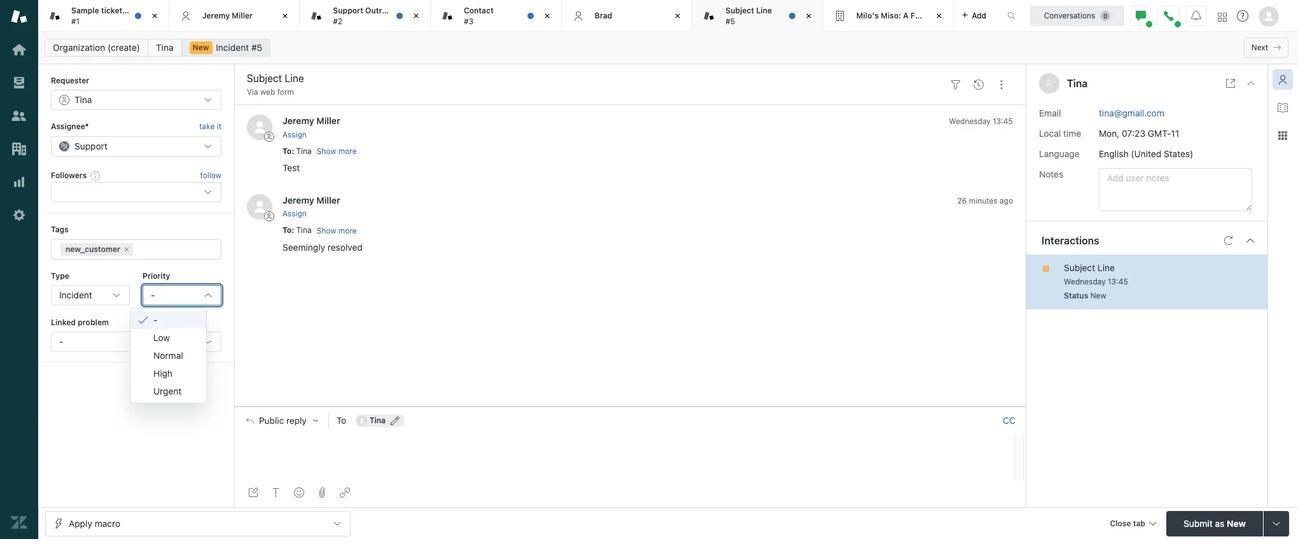 Task type: vqa. For each thing, say whether or not it's contained in the screenshot.
the Test
yes



Task type: locate. For each thing, give the bounding box(es) containing it.
0 horizontal spatial support
[[74, 141, 108, 151]]

: inside to : tina show more seemingly resolved
[[292, 226, 294, 235]]

sample ticket: meet the ticket #1
[[71, 6, 183, 26]]

miller for test
[[317, 116, 340, 126]]

2 more from the top
[[339, 226, 357, 235]]

1 jeremy miller link from the top
[[283, 116, 340, 126]]

close image left #2
[[279, 10, 292, 22]]

miller
[[232, 11, 253, 20], [317, 116, 340, 126], [317, 195, 340, 206]]

tina
[[156, 42, 174, 53], [1068, 78, 1088, 89], [74, 94, 92, 105], [296, 146, 312, 156], [296, 226, 312, 235], [370, 416, 386, 425]]

tina down requester
[[74, 94, 92, 105]]

requester element
[[51, 90, 222, 110]]

wednesday up status
[[1065, 277, 1106, 286]]

status
[[1065, 291, 1089, 300]]

assign for seemingly resolved
[[283, 209, 307, 219]]

- inside the linked problem element
[[59, 336, 63, 347]]

incident inside 'popup button'
[[59, 290, 92, 300]]

followers
[[51, 170, 87, 180]]

: for seemingly resolved
[[292, 226, 294, 235]]

remove image
[[123, 245, 131, 253]]

tina@gmail.com image
[[357, 416, 367, 426]]

support for support outreach #2
[[333, 6, 364, 15]]

#5
[[726, 16, 736, 26], [251, 42, 262, 53]]

1 vertical spatial incident
[[59, 290, 92, 300]]

1 vertical spatial to
[[283, 226, 292, 235]]

tina up seemingly
[[296, 226, 312, 235]]

2 avatar image from the top
[[247, 194, 273, 220]]

it
[[217, 122, 222, 131]]

0 horizontal spatial 13:45
[[993, 117, 1014, 126]]

:
[[292, 146, 294, 156], [292, 226, 294, 235]]

urgent option
[[131, 382, 206, 400]]

conversations button
[[1031, 5, 1125, 26]]

2 show more button from the top
[[317, 225, 357, 237]]

miller for seemingly
[[317, 195, 340, 206]]

tab containing contact
[[431, 0, 562, 32]]

show more button for test
[[317, 146, 357, 157]]

1 vertical spatial :
[[292, 226, 294, 235]]

low option
[[131, 329, 206, 347]]

2 vertical spatial miller
[[317, 195, 340, 206]]

0 vertical spatial show more button
[[317, 146, 357, 157]]

tina inside 'to : tina show more test'
[[296, 146, 312, 156]]

incident
[[216, 42, 249, 53], [59, 290, 92, 300]]

2 vertical spatial to
[[337, 415, 347, 426]]

subject inside the subject line wednesday 13:45 status new
[[1065, 262, 1096, 273]]

close image right meet
[[148, 10, 161, 22]]

wednesday down events icon
[[949, 117, 991, 126]]

priority list box
[[130, 308, 207, 403]]

2 assign from the top
[[283, 209, 307, 219]]

: up seemingly
[[292, 226, 294, 235]]

2 jeremy miller link from the top
[[283, 195, 340, 206]]

0 horizontal spatial line
[[757, 6, 772, 15]]

displays possible ticket submission types image
[[1272, 519, 1282, 529]]

close image right outreach
[[410, 10, 423, 22]]

the
[[148, 6, 160, 15]]

1 : from the top
[[292, 146, 294, 156]]

to left 'tina@gmail.com' image
[[337, 415, 347, 426]]

new inside the subject line wednesday 13:45 status new
[[1091, 291, 1107, 300]]

incident down jeremy miller 'tab'
[[216, 42, 249, 53]]

ticket:
[[101, 6, 125, 15]]

- button
[[143, 285, 222, 306]]

type
[[51, 271, 69, 281]]

0 vertical spatial to
[[283, 146, 292, 156]]

sample
[[71, 6, 99, 15]]

close image right view more details image
[[1247, 78, 1257, 89]]

- for - "popup button"
[[151, 290, 155, 300]]

more
[[339, 146, 357, 156], [339, 226, 357, 235]]

1 jeremy miller assign from the top
[[283, 116, 340, 139]]

views image
[[11, 74, 27, 91]]

to up seemingly
[[283, 226, 292, 235]]

1 horizontal spatial 13:45
[[1109, 277, 1129, 286]]

13:45
[[993, 117, 1014, 126], [1109, 277, 1129, 286]]

2 horizontal spatial new
[[1228, 518, 1247, 529]]

: inside 'to : tina show more test'
[[292, 146, 294, 156]]

tab containing support outreach
[[300, 0, 431, 32]]

0 vertical spatial :
[[292, 146, 294, 156]]

0 vertical spatial line
[[757, 6, 772, 15]]

2 vertical spatial -
[[59, 336, 63, 347]]

to inside 'to : tina show more test'
[[283, 146, 292, 156]]

insert emojis image
[[294, 488, 304, 498]]

4 close image from the left
[[934, 10, 946, 22]]

get help image
[[1238, 10, 1249, 22]]

1 vertical spatial subject
[[1065, 262, 1096, 273]]

0 vertical spatial assign button
[[283, 129, 307, 141]]

- inside "popup button"
[[151, 290, 155, 300]]

2 show from the top
[[317, 226, 336, 235]]

web
[[260, 87, 275, 97]]

1 vertical spatial 13:45
[[1109, 277, 1129, 286]]

0 vertical spatial incident
[[216, 42, 249, 53]]

tab
[[38, 0, 183, 32], [300, 0, 431, 32], [431, 0, 562, 32], [693, 0, 824, 32]]

support
[[333, 6, 364, 15], [74, 141, 108, 151]]

13:45 inside the conversationlabel log
[[993, 117, 1014, 126]]

2 jeremy miller assign from the top
[[283, 195, 340, 219]]

1 horizontal spatial wednesday
[[1065, 277, 1106, 286]]

avatar image
[[247, 115, 273, 140], [247, 194, 273, 220]]

1 horizontal spatial new
[[1091, 291, 1107, 300]]

show more button
[[317, 146, 357, 157], [317, 225, 357, 237]]

english
[[1100, 148, 1129, 159]]

0 vertical spatial miller
[[232, 11, 253, 20]]

-
[[151, 290, 155, 300], [153, 314, 158, 325], [59, 336, 63, 347]]

0 vertical spatial wednesday
[[949, 117, 991, 126]]

0 horizontal spatial subject
[[726, 6, 755, 15]]

miller up incident #5
[[232, 11, 253, 20]]

wednesday 13:45
[[949, 117, 1014, 126]]

1 vertical spatial line
[[1098, 262, 1115, 273]]

1 vertical spatial -
[[153, 314, 158, 325]]

a
[[904, 11, 909, 20]]

to for to : tina show more seemingly resolved
[[283, 226, 292, 235]]

support inside support outreach #2
[[333, 6, 364, 15]]

jeremy miller link down form
[[283, 116, 340, 126]]

line inside the subject line wednesday 13:45 status new
[[1098, 262, 1115, 273]]

jeremy down form
[[283, 116, 314, 126]]

incident down type
[[59, 290, 92, 300]]

support down assignee*
[[74, 141, 108, 151]]

wednesday inside the conversationlabel log
[[949, 117, 991, 126]]

take
[[199, 122, 215, 131]]

via
[[247, 87, 258, 97]]

0 vertical spatial show
[[317, 146, 336, 156]]

- inside option
[[153, 314, 158, 325]]

knowledge image
[[1279, 103, 1289, 113]]

jeremy miller link
[[283, 116, 340, 126], [283, 195, 340, 206]]

miller up to : tina show more seemingly resolved on the left top of the page
[[317, 195, 340, 206]]

take it button
[[199, 121, 222, 134]]

1 vertical spatial support
[[74, 141, 108, 151]]

close image up secondary "element"
[[672, 10, 685, 22]]

zendesk support image
[[11, 8, 27, 25]]

assign button for seemingly resolved
[[283, 208, 307, 220]]

tina inside to : tina show more seemingly resolved
[[296, 226, 312, 235]]

submit as new
[[1184, 518, 1247, 529]]

organization (create)
[[53, 42, 140, 53]]

tina inside requester element
[[74, 94, 92, 105]]

wednesday
[[949, 117, 991, 126], [1065, 277, 1106, 286]]

seemingly
[[283, 242, 325, 253]]

to inside to : tina show more seemingly resolved
[[283, 226, 292, 235]]

1 assign from the top
[[283, 130, 307, 139]]

1 vertical spatial jeremy miller link
[[283, 195, 340, 206]]

contact #3
[[464, 6, 494, 26]]

new down wednesday 13:45 text box
[[1091, 291, 1107, 300]]

jeremy miller assign
[[283, 116, 340, 139], [283, 195, 340, 219]]

1 vertical spatial assign
[[283, 209, 307, 219]]

milo's
[[857, 11, 879, 20]]

subject
[[726, 6, 755, 15], [1065, 262, 1096, 273]]

to for to : tina show more test
[[283, 146, 292, 156]]

meet
[[127, 6, 146, 15]]

close image right a
[[934, 10, 946, 22]]

support inside assignee* element
[[74, 141, 108, 151]]

1 vertical spatial wednesday
[[1065, 277, 1106, 286]]

assign
[[283, 130, 307, 139], [283, 209, 307, 219]]

customers image
[[11, 108, 27, 124]]

minutes
[[970, 196, 998, 206]]

1 vertical spatial jeremy
[[283, 116, 314, 126]]

jeremy miller tab
[[169, 0, 300, 32]]

2 : from the top
[[292, 226, 294, 235]]

Add user notes text field
[[1100, 168, 1253, 211]]

format text image
[[271, 488, 281, 498]]

via web form
[[247, 87, 294, 97]]

assignee* element
[[51, 136, 222, 156]]

show inside 'to : tina show more test'
[[317, 146, 336, 156]]

jeremy
[[202, 11, 230, 20], [283, 116, 314, 126], [283, 195, 314, 206]]

support outreach #2
[[333, 6, 400, 26]]

1 horizontal spatial #5
[[726, 16, 736, 26]]

linked problem element
[[51, 332, 222, 352]]

line inside subject line #5
[[757, 6, 772, 15]]

to up test
[[283, 146, 292, 156]]

1 horizontal spatial line
[[1098, 262, 1115, 273]]

milo's miso: a foodlez subsidiary tab
[[824, 0, 983, 32]]

conversationlabel log
[[234, 105, 1026, 407]]

close image
[[279, 10, 292, 22], [410, 10, 423, 22], [541, 10, 554, 22], [1247, 78, 1257, 89]]

test
[[283, 162, 300, 173]]

0 vertical spatial assign
[[283, 130, 307, 139]]

0 horizontal spatial #5
[[251, 42, 262, 53]]

2 assign button from the top
[[283, 208, 307, 220]]

high
[[153, 368, 173, 379]]

assign up test
[[283, 130, 307, 139]]

button displays agent's chat status as online. image
[[1137, 11, 1147, 21]]

: for test
[[292, 146, 294, 156]]

1 horizontal spatial support
[[333, 6, 364, 15]]

contact
[[464, 6, 494, 15]]

- up low on the bottom
[[153, 314, 158, 325]]

tab
[[1134, 519, 1146, 528]]

0 vertical spatial jeremy miller assign
[[283, 116, 340, 139]]

brad tab
[[562, 0, 693, 32]]

close image left milo's
[[803, 10, 816, 22]]

1 horizontal spatial subject
[[1065, 262, 1096, 273]]

jeremy miller assign up to : tina show more seemingly resolved on the left top of the page
[[283, 195, 340, 219]]

line
[[757, 6, 772, 15], [1098, 262, 1115, 273]]

show inside to : tina show more seemingly resolved
[[317, 226, 336, 235]]

view more details image
[[1226, 78, 1236, 89]]

jeremy miller assign up 'to : tina show more test'
[[283, 116, 340, 139]]

- down linked
[[59, 336, 63, 347]]

#5 inside subject line #5
[[726, 16, 736, 26]]

0 vertical spatial subject
[[726, 6, 755, 15]]

email
[[1040, 107, 1062, 118]]

assign up seemingly
[[283, 209, 307, 219]]

to
[[283, 146, 292, 156], [283, 226, 292, 235], [337, 415, 347, 426]]

1 avatar image from the top
[[247, 115, 273, 140]]

follow
[[200, 171, 222, 180]]

1 vertical spatial show
[[317, 226, 336, 235]]

4 tab from the left
[[693, 0, 824, 32]]

incident inside secondary "element"
[[216, 42, 249, 53]]

2 close image from the left
[[672, 10, 685, 22]]

assign button up seemingly
[[283, 208, 307, 220]]

- down 'priority'
[[151, 290, 155, 300]]

filter image
[[951, 79, 961, 90]]

1 vertical spatial #5
[[251, 42, 262, 53]]

0 vertical spatial more
[[339, 146, 357, 156]]

jeremy miller link down test
[[283, 195, 340, 206]]

0 vertical spatial avatar image
[[247, 115, 273, 140]]

1 close image from the left
[[148, 10, 161, 22]]

0 horizontal spatial new
[[193, 43, 209, 52]]

reporting image
[[11, 174, 27, 190]]

close image
[[148, 10, 161, 22], [672, 10, 685, 22], [803, 10, 816, 22], [934, 10, 946, 22]]

submit
[[1184, 518, 1213, 529]]

0 vertical spatial new
[[193, 43, 209, 52]]

1 vertical spatial avatar image
[[247, 194, 273, 220]]

ticket actions image
[[997, 79, 1007, 90]]

2 tab from the left
[[300, 0, 431, 32]]

support up #2
[[333, 6, 364, 15]]

interactions
[[1042, 235, 1100, 246]]

miller up 'to : tina show more test'
[[317, 116, 340, 126]]

assignee*
[[51, 122, 89, 131]]

1 tab from the left
[[38, 0, 183, 32]]

3 tab from the left
[[431, 0, 562, 32]]

0 vertical spatial -
[[151, 290, 155, 300]]

user image
[[1046, 80, 1054, 87], [1047, 80, 1053, 87]]

1 vertical spatial miller
[[317, 116, 340, 126]]

1 vertical spatial more
[[339, 226, 357, 235]]

more inside 'to : tina show more test'
[[339, 146, 357, 156]]

tina up test
[[296, 146, 312, 156]]

: up test
[[292, 146, 294, 156]]

tina up time
[[1068, 78, 1088, 89]]

time
[[1064, 128, 1082, 139]]

tina down ticket
[[156, 42, 174, 53]]

1 show from the top
[[317, 146, 336, 156]]

new right tina link on the left of the page
[[193, 43, 209, 52]]

apply macro
[[69, 518, 120, 529]]

0 vertical spatial jeremy miller link
[[283, 116, 340, 126]]

new inside secondary "element"
[[193, 43, 209, 52]]

hide composer image
[[625, 402, 635, 412]]

1 vertical spatial new
[[1091, 291, 1107, 300]]

subject inside subject line #5
[[726, 6, 755, 15]]

subsidiary
[[943, 11, 983, 20]]

1 show more button from the top
[[317, 146, 357, 157]]

follow button
[[200, 170, 222, 181]]

0 vertical spatial 13:45
[[993, 117, 1014, 126]]

1 more from the top
[[339, 146, 357, 156]]

draft mode image
[[248, 488, 259, 498]]

show more button for seemingly
[[317, 225, 357, 237]]

1 assign button from the top
[[283, 129, 307, 141]]

1 vertical spatial jeremy miller assign
[[283, 195, 340, 219]]

0 vertical spatial jeremy
[[202, 11, 230, 20]]

Subject field
[[244, 71, 942, 86]]

0 horizontal spatial incident
[[59, 290, 92, 300]]

ago
[[1000, 196, 1014, 206]]

26 minutes ago text field
[[958, 196, 1014, 206]]

get started image
[[11, 41, 27, 58]]

as
[[1216, 518, 1225, 529]]

conversations
[[1045, 11, 1096, 20]]

2 vertical spatial jeremy
[[283, 195, 314, 206]]

1 vertical spatial assign button
[[283, 208, 307, 220]]

0 vertical spatial support
[[333, 6, 364, 15]]

new
[[193, 43, 209, 52], [1091, 291, 1107, 300], [1228, 518, 1247, 529]]

0 horizontal spatial wednesday
[[949, 117, 991, 126]]

close tab
[[1111, 519, 1146, 528]]

jeremy for seemingly resolved
[[283, 195, 314, 206]]

more inside to : tina show more seemingly resolved
[[339, 226, 357, 235]]

tags
[[51, 225, 69, 234]]

jeremy up incident #5
[[202, 11, 230, 20]]

assign button up test
[[283, 129, 307, 141]]

0 vertical spatial #5
[[726, 16, 736, 26]]

1 vertical spatial show more button
[[317, 225, 357, 237]]

jeremy down test
[[283, 195, 314, 206]]

line for subject line #5
[[757, 6, 772, 15]]

1 horizontal spatial incident
[[216, 42, 249, 53]]

new right as
[[1228, 518, 1247, 529]]



Task type: describe. For each thing, give the bounding box(es) containing it.
to : tina show more seemingly resolved
[[283, 226, 363, 253]]

high option
[[131, 365, 206, 382]]

subject line #5
[[726, 6, 772, 26]]

local
[[1040, 128, 1062, 139]]

jeremy for test
[[283, 116, 314, 126]]

more for test
[[339, 146, 357, 156]]

#5 inside secondary "element"
[[251, 42, 262, 53]]

next button
[[1245, 38, 1289, 58]]

#2
[[333, 16, 343, 26]]

notifications image
[[1192, 11, 1202, 21]]

jeremy miller
[[202, 11, 253, 20]]

tab containing subject line
[[693, 0, 824, 32]]

close image inside brad tab
[[672, 10, 685, 22]]

to for to
[[337, 415, 347, 426]]

miller inside 'tab'
[[232, 11, 253, 20]]

cc button
[[1003, 415, 1016, 426]]

requester
[[51, 76, 89, 85]]

low
[[153, 332, 170, 343]]

line for subject line wednesday 13:45 status new
[[1098, 262, 1115, 273]]

zendesk image
[[11, 514, 27, 531]]

subject line wednesday 13:45 status new
[[1065, 262, 1129, 300]]

new_customer
[[66, 244, 120, 254]]

public reply
[[259, 416, 307, 426]]

secondary element
[[38, 35, 1299, 60]]

close image left brad in the top of the page
[[541, 10, 554, 22]]

customer context image
[[1279, 74, 1289, 85]]

tina inside tina link
[[156, 42, 174, 53]]

macro
[[95, 518, 120, 529]]

11
[[1172, 128, 1180, 139]]

tab containing sample ticket: meet the ticket
[[38, 0, 183, 32]]

close image inside milo's miso: a foodlez subsidiary tab
[[934, 10, 946, 22]]

add link (cmd k) image
[[340, 488, 350, 498]]

incident for incident
[[59, 290, 92, 300]]

show for test
[[317, 146, 336, 156]]

incident button
[[51, 285, 130, 306]]

reply
[[287, 416, 307, 426]]

close tab button
[[1105, 511, 1162, 538]]

close
[[1111, 519, 1132, 528]]

to : tina show more test
[[283, 146, 357, 173]]

apply
[[69, 518, 92, 529]]

mon,
[[1100, 128, 1120, 139]]

normal option
[[131, 347, 206, 365]]

linked
[[51, 318, 76, 327]]

gmt-
[[1149, 128, 1172, 139]]

close image inside jeremy miller 'tab'
[[279, 10, 292, 22]]

add
[[973, 11, 987, 20]]

followers element
[[51, 182, 222, 203]]

tabs tab list
[[38, 0, 995, 32]]

Wednesday 13:45 text field
[[949, 117, 1014, 126]]

normal
[[153, 350, 183, 361]]

assign button for test
[[283, 129, 307, 141]]

tina@gmail.com
[[1100, 107, 1165, 118]]

public
[[259, 416, 284, 426]]

english (united states)
[[1100, 148, 1194, 159]]

take it
[[199, 122, 222, 131]]

brad
[[595, 11, 613, 20]]

Wednesday 13:45 text field
[[1065, 277, 1129, 286]]

main element
[[0, 0, 38, 539]]

admin image
[[11, 207, 27, 223]]

jeremy miller link for test
[[283, 116, 340, 126]]

outreach
[[366, 6, 400, 15]]

more for seemingly resolved
[[339, 226, 357, 235]]

add attachment image
[[317, 488, 327, 498]]

3 close image from the left
[[803, 10, 816, 22]]

events image
[[974, 79, 984, 90]]

jeremy miller assign for seemingly
[[283, 195, 340, 219]]

language
[[1040, 148, 1080, 159]]

jeremy miller assign for test
[[283, 116, 340, 139]]

apps image
[[1279, 131, 1289, 141]]

milo's miso: a foodlez subsidiary
[[857, 11, 983, 20]]

priority
[[143, 271, 170, 281]]

subject for subject line #5
[[726, 6, 755, 15]]

linked problem
[[51, 318, 109, 327]]

jeremy inside 'tab'
[[202, 11, 230, 20]]

support for support
[[74, 141, 108, 151]]

show for seemingly
[[317, 226, 336, 235]]

ticket
[[162, 6, 183, 15]]

- for the linked problem element
[[59, 336, 63, 347]]

tina right 'tina@gmail.com' image
[[370, 416, 386, 425]]

form
[[277, 87, 294, 97]]

states)
[[1164, 148, 1194, 159]]

incident #5
[[216, 42, 262, 53]]

incident for incident #5
[[216, 42, 249, 53]]

public reply button
[[235, 407, 328, 434]]

organization
[[53, 42, 105, 53]]

cc
[[1004, 415, 1016, 426]]

organization (create) button
[[45, 39, 148, 57]]

problem
[[78, 318, 109, 327]]

add button
[[955, 0, 995, 31]]

#1
[[71, 16, 80, 26]]

avatar image for seemingly resolved
[[247, 194, 273, 220]]

next
[[1252, 43, 1269, 52]]

urgent
[[153, 386, 182, 396]]

tina link
[[148, 39, 182, 57]]

miso:
[[881, 11, 902, 20]]

(united
[[1132, 148, 1162, 159]]

13:45 inside the subject line wednesday 13:45 status new
[[1109, 277, 1129, 286]]

jeremy miller link for seemingly
[[283, 195, 340, 206]]

resolved
[[328, 242, 363, 253]]

- option
[[131, 311, 206, 329]]

subject for subject line wednesday 13:45 status new
[[1065, 262, 1096, 273]]

assign for test
[[283, 130, 307, 139]]

info on adding followers image
[[91, 171, 101, 181]]

avatar image for test
[[247, 115, 273, 140]]

2 vertical spatial new
[[1228, 518, 1247, 529]]

wednesday inside the subject line wednesday 13:45 status new
[[1065, 277, 1106, 286]]

local time
[[1040, 128, 1082, 139]]

mon, 07:23 gmt-11
[[1100, 128, 1180, 139]]

organizations image
[[11, 141, 27, 157]]

(create)
[[108, 42, 140, 53]]

26 minutes ago
[[958, 196, 1014, 206]]

edit user image
[[391, 416, 400, 425]]

foodlez
[[911, 11, 941, 20]]

07:23
[[1123, 128, 1146, 139]]

notes
[[1040, 168, 1064, 179]]

zendesk products image
[[1219, 12, 1228, 21]]



